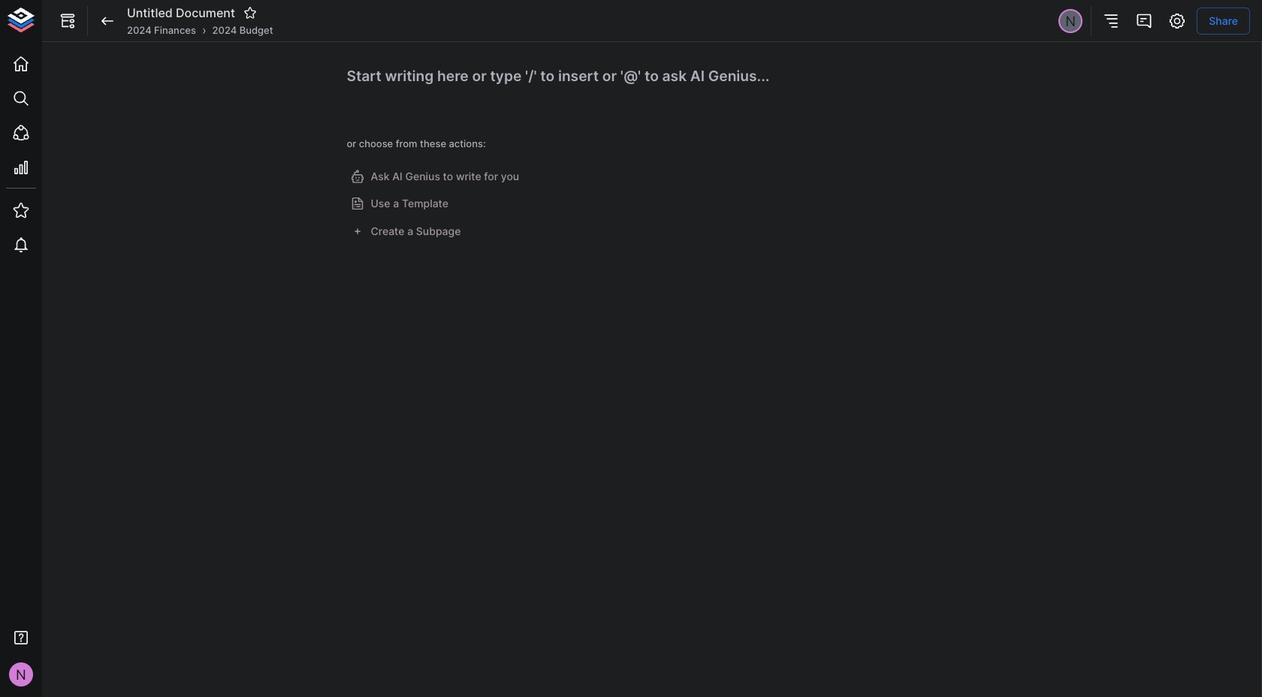 Task type: locate. For each thing, give the bounding box(es) containing it.
settings image
[[1169, 12, 1187, 30]]

show wiki image
[[59, 12, 77, 30]]

comments image
[[1136, 12, 1154, 30]]



Task type: vqa. For each thing, say whether or not it's contained in the screenshot.
Remove Favorite Image
no



Task type: describe. For each thing, give the bounding box(es) containing it.
go back image
[[98, 12, 117, 30]]

table of contents image
[[1103, 12, 1121, 30]]

favorite image
[[243, 6, 257, 19]]



